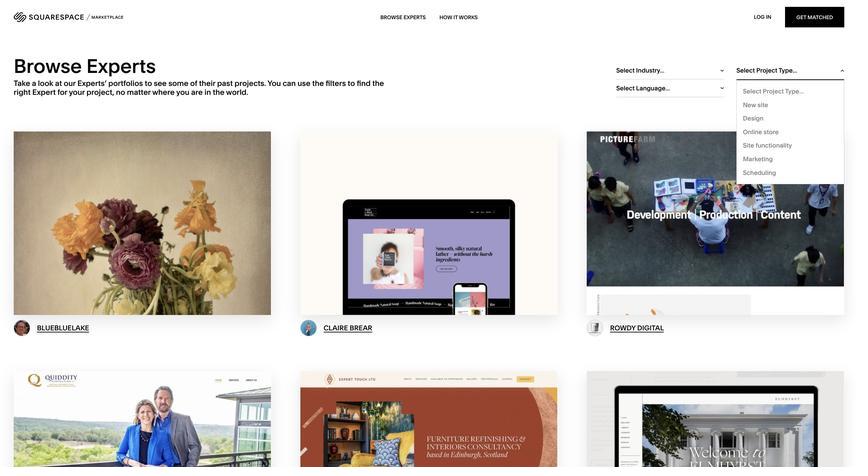Task type: locate. For each thing, give the bounding box(es) containing it.
you
[[176, 88, 189, 97]]

use
[[298, 79, 311, 88]]

1 horizontal spatial experts
[[404, 14, 426, 20]]

see
[[154, 79, 167, 88]]

designer portfolio image image
[[14, 320, 30, 336], [300, 320, 317, 336], [587, 320, 604, 336]]

how
[[440, 14, 452, 20]]

select country...
[[737, 84, 784, 92]]

support
[[781, 182, 804, 190]]

new site button
[[743, 98, 838, 112]]

0 horizontal spatial to
[[145, 79, 152, 88]]

their
[[199, 79, 215, 88]]

0 vertical spatial project
[[757, 67, 778, 75]]

2 designer portfolio image image from the left
[[300, 320, 317, 336]]

type...
[[779, 67, 797, 75], [785, 87, 804, 95]]

1 vertical spatial select project type... button
[[743, 80, 838, 98]]

1 horizontal spatial designer portfolio image image
[[300, 320, 317, 336]]

for
[[58, 88, 67, 97]]

country...
[[757, 84, 784, 92]]

how it works
[[440, 14, 478, 20]]

design
[[743, 115, 764, 122]]

0 horizontal spatial experts
[[86, 54, 156, 78]]

experts inside 'browse experts' "link"
[[404, 14, 426, 20]]

type... up select country... button
[[779, 67, 797, 75]]

the right find
[[372, 79, 384, 88]]

world.
[[226, 88, 248, 97]]

no
[[116, 88, 125, 97]]

online store button
[[743, 125, 838, 139]]

industry...
[[636, 67, 665, 75]]

some
[[168, 79, 188, 88]]

0 horizontal spatial the
[[213, 88, 225, 97]]

training and support
[[743, 182, 804, 190]]

at
[[55, 79, 62, 88]]

claire brear link
[[324, 324, 372, 332]]

0 vertical spatial experts
[[404, 14, 426, 20]]

get matched link
[[785, 7, 845, 27]]

2 horizontal spatial the
[[372, 79, 384, 88]]

to left find
[[348, 79, 355, 88]]

new
[[743, 101, 756, 109]]

browse experts link
[[380, 7, 426, 27]]

select industry... button
[[616, 62, 724, 80]]

experts up the portfolios
[[86, 54, 156, 78]]

select project type...
[[737, 67, 797, 75], [743, 87, 804, 95]]

matter
[[127, 88, 151, 97]]

3 designer portfolio image image from the left
[[587, 320, 604, 336]]

designer portfolio image image for rowdy digital
[[587, 320, 604, 336]]

experts for browse experts
[[404, 14, 426, 20]]

store
[[764, 128, 779, 136]]

2 to from the left
[[348, 79, 355, 88]]

past
[[217, 79, 233, 88]]

project,
[[87, 88, 114, 97]]

training
[[743, 182, 767, 190]]

and
[[768, 182, 779, 190]]

scheduling button
[[743, 166, 838, 180]]

1 designer portfolio image image from the left
[[14, 320, 30, 336]]

browse inside browse experts take a look at our experts' portfolios to see some of their past projects. you can use the filters to find the right expert for your project, no matter where you are in the world.
[[14, 54, 82, 78]]

0 vertical spatial select project type... button
[[737, 62, 845, 80]]

are
[[191, 88, 203, 97]]

select project type... up site
[[743, 87, 804, 95]]

0 vertical spatial browse
[[380, 14, 403, 20]]

1 vertical spatial browse
[[14, 54, 82, 78]]

2 horizontal spatial designer portfolio image image
[[587, 320, 604, 336]]

select language...
[[616, 84, 670, 92]]

select country... button
[[737, 80, 845, 97]]

site functionality button
[[743, 139, 838, 152]]

marketing
[[743, 155, 773, 163]]

rowdy digital
[[610, 324, 664, 332]]

experts'
[[77, 79, 107, 88]]

look
[[38, 79, 53, 88]]

experts inside browse experts take a look at our experts' portfolios to see some of their past projects. you can use the filters to find the right expert for your project, no matter where you are in the world.
[[86, 54, 156, 78]]

1 horizontal spatial browse
[[380, 14, 403, 20]]

your
[[69, 88, 85, 97]]

find
[[357, 79, 371, 88]]

type... up new site button
[[785, 87, 804, 95]]

select project type... button for select project type...
[[743, 80, 838, 98]]

take
[[14, 79, 30, 88]]

1 vertical spatial select project type...
[[743, 87, 804, 95]]

experts for browse experts take a look at our experts' portfolios to see some of their past projects. you can use the filters to find the right expert for your project, no matter where you are in the world.
[[86, 54, 156, 78]]

a
[[32, 79, 36, 88]]

1 vertical spatial experts
[[86, 54, 156, 78]]

how it works link
[[440, 7, 478, 27]]

squarespace marketplace image
[[14, 12, 123, 22]]

select project type... button
[[737, 62, 845, 80], [743, 80, 838, 98]]

0 horizontal spatial browse
[[14, 54, 82, 78]]

get
[[797, 14, 807, 20]]

project
[[757, 67, 778, 75], [763, 87, 784, 95]]

0 horizontal spatial designer portfolio image image
[[14, 320, 30, 336]]

claire brear
[[324, 324, 372, 332]]

browse inside "link"
[[380, 14, 403, 20]]

rowdy
[[610, 324, 636, 332]]

select project type... up country...
[[737, 67, 797, 75]]

projects.
[[235, 79, 266, 88]]

1 horizontal spatial to
[[348, 79, 355, 88]]

browse
[[380, 14, 403, 20], [14, 54, 82, 78]]

experts left how
[[404, 14, 426, 20]]

site
[[743, 142, 754, 150]]

log in link
[[754, 14, 772, 20]]

1 to from the left
[[145, 79, 152, 88]]

project up site
[[763, 87, 784, 95]]

select for select language... button at top
[[616, 84, 635, 92]]

to left see
[[145, 79, 152, 88]]

experts
[[404, 14, 426, 20], [86, 54, 156, 78]]

1 horizontal spatial the
[[312, 79, 324, 88]]

the right use
[[312, 79, 324, 88]]

language...
[[636, 84, 670, 92]]

in
[[205, 88, 211, 97]]

project up country...
[[757, 67, 778, 75]]

to
[[145, 79, 152, 88], [348, 79, 355, 88]]

select for select industry... button
[[616, 67, 635, 75]]

filters
[[326, 79, 346, 88]]

works
[[459, 14, 478, 20]]

new site
[[743, 101, 768, 109]]

select project type... button up country...
[[737, 62, 845, 80]]

bluebluelake
[[37, 324, 89, 332]]

select
[[616, 67, 635, 75], [737, 67, 755, 75], [616, 84, 635, 92], [737, 84, 755, 92], [743, 87, 762, 95]]

the
[[312, 79, 324, 88], [372, 79, 384, 88], [213, 88, 225, 97]]

select for select country... button
[[737, 84, 755, 92]]

get matched
[[797, 14, 833, 20]]

select project type... button up design button
[[743, 80, 838, 98]]

the right in
[[213, 88, 225, 97]]

bluebluelake link
[[37, 324, 89, 332]]



Task type: vqa. For each thing, say whether or not it's contained in the screenshot.
the Rowdy
yes



Task type: describe. For each thing, give the bounding box(es) containing it.
site functionality
[[743, 142, 792, 150]]

where
[[152, 88, 175, 97]]

online store
[[743, 128, 779, 136]]

matched
[[808, 14, 833, 20]]

online
[[743, 128, 762, 136]]

rowdy digital link
[[610, 324, 664, 332]]

scheduling
[[743, 169, 776, 177]]

in
[[766, 14, 772, 20]]

it
[[454, 14, 458, 20]]

training and support button
[[743, 180, 838, 193]]

you
[[268, 79, 281, 88]]

designer portfolio image image for claire brear
[[300, 320, 317, 336]]

site
[[758, 101, 768, 109]]

browse experts take a look at our experts' portfolios to see some of their past projects. you can use the filters to find the right expert for your project, no matter where you are in the world.
[[14, 54, 384, 97]]

can
[[283, 79, 296, 88]]

functionality
[[756, 142, 792, 150]]

of
[[190, 79, 197, 88]]

0 vertical spatial type...
[[779, 67, 797, 75]]

our
[[64, 79, 76, 88]]

select project type... button for select industry...
[[737, 62, 845, 80]]

log
[[754, 14, 765, 20]]

0 vertical spatial select project type...
[[737, 67, 797, 75]]

browse experts
[[380, 14, 426, 20]]

browse for browse experts
[[380, 14, 403, 20]]

expert
[[32, 88, 56, 97]]

brear
[[350, 324, 372, 332]]

browse for browse experts take a look at our experts' portfolios to see some of their past projects. you can use the filters to find the right expert for your project, no matter where you are in the world.
[[14, 54, 82, 78]]

digital
[[637, 324, 664, 332]]

log in
[[754, 14, 772, 20]]

1 vertical spatial project
[[763, 87, 784, 95]]

design button
[[743, 112, 838, 125]]

right
[[14, 88, 31, 97]]

portfolios
[[108, 79, 143, 88]]

1 vertical spatial type...
[[785, 87, 804, 95]]

designer portfolio image image for bluebluelake
[[14, 320, 30, 336]]

claire
[[324, 324, 348, 332]]

marketing button
[[743, 152, 838, 166]]

select language... button
[[616, 80, 724, 97]]

select industry...
[[616, 67, 665, 75]]



